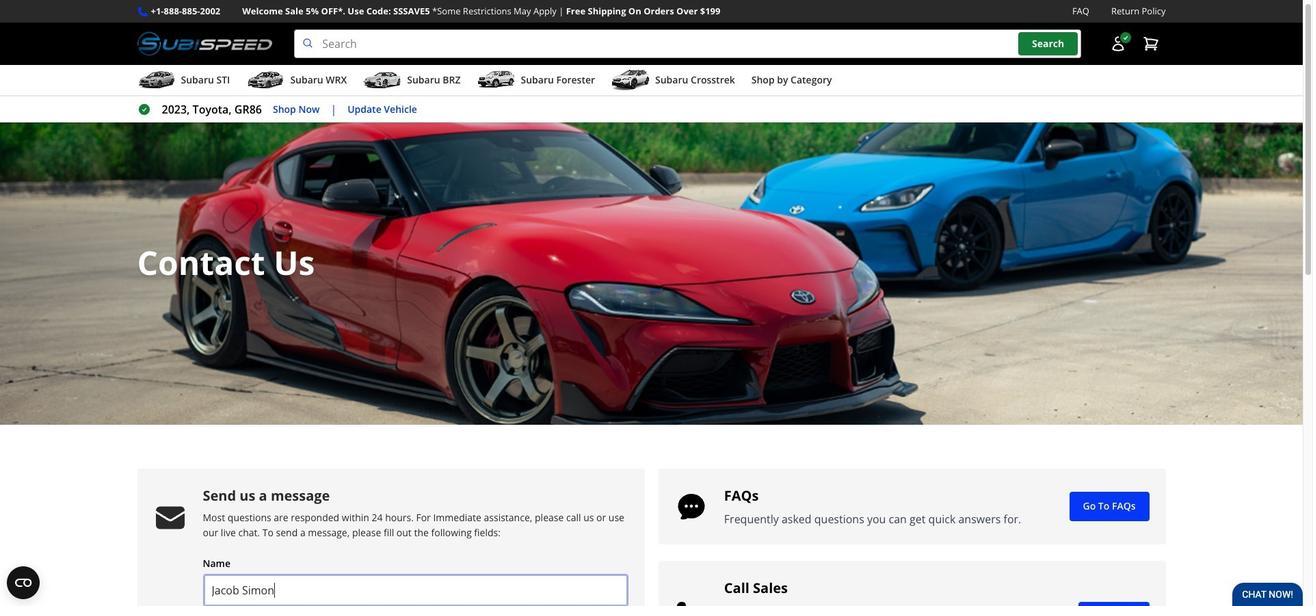 Task type: vqa. For each thing, say whether or not it's contained in the screenshot.
'Need' at the right of the page
no



Task type: describe. For each thing, give the bounding box(es) containing it.
a subaru sti thumbnail image image
[[137, 70, 175, 90]]

name text field
[[203, 574, 629, 606]]

a subaru forester thumbnail image image
[[477, 70, 515, 90]]

subispeed logo image
[[137, 30, 272, 58]]

button image
[[1110, 36, 1126, 52]]

search input field
[[294, 30, 1081, 58]]



Task type: locate. For each thing, give the bounding box(es) containing it.
open widget image
[[7, 566, 40, 599]]

a subaru wrx thumbnail image image
[[247, 70, 285, 90]]

a subaru crosstrek thumbnail image image
[[612, 70, 650, 90]]

a subaru brz thumbnail image image
[[363, 70, 402, 90]]



